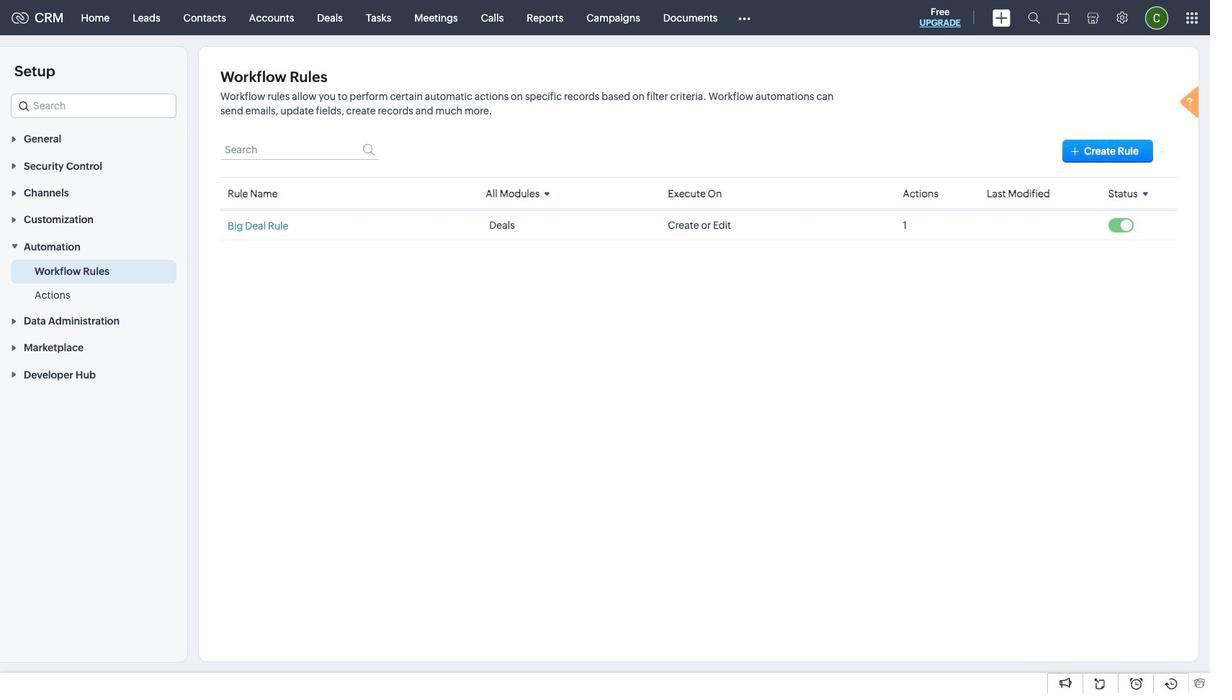 Task type: describe. For each thing, give the bounding box(es) containing it.
1 vertical spatial search text field
[[220, 140, 379, 160]]

search image
[[1028, 12, 1040, 24]]

profile image
[[1146, 6, 1169, 29]]

create menu element
[[984, 0, 1020, 35]]

0 horizontal spatial search text field
[[12, 94, 176, 117]]



Task type: locate. For each thing, give the bounding box(es) containing it.
Other Modules field
[[730, 6, 761, 29]]

region
[[0, 260, 187, 307]]

search element
[[1020, 0, 1049, 35]]

Search text field
[[12, 94, 176, 117], [220, 140, 379, 160]]

profile element
[[1137, 0, 1177, 35]]

logo image
[[12, 12, 29, 23]]

calendar image
[[1058, 12, 1070, 23]]

create menu image
[[993, 9, 1011, 26]]

None field
[[11, 94, 177, 118], [486, 184, 556, 203], [1109, 184, 1154, 203], [11, 94, 177, 118], [486, 184, 556, 203], [1109, 184, 1154, 203]]

0 vertical spatial search text field
[[12, 94, 176, 117]]

1 horizontal spatial search text field
[[220, 140, 379, 160]]



Task type: vqa. For each thing, say whether or not it's contained in the screenshot.
Other Modules field
yes



